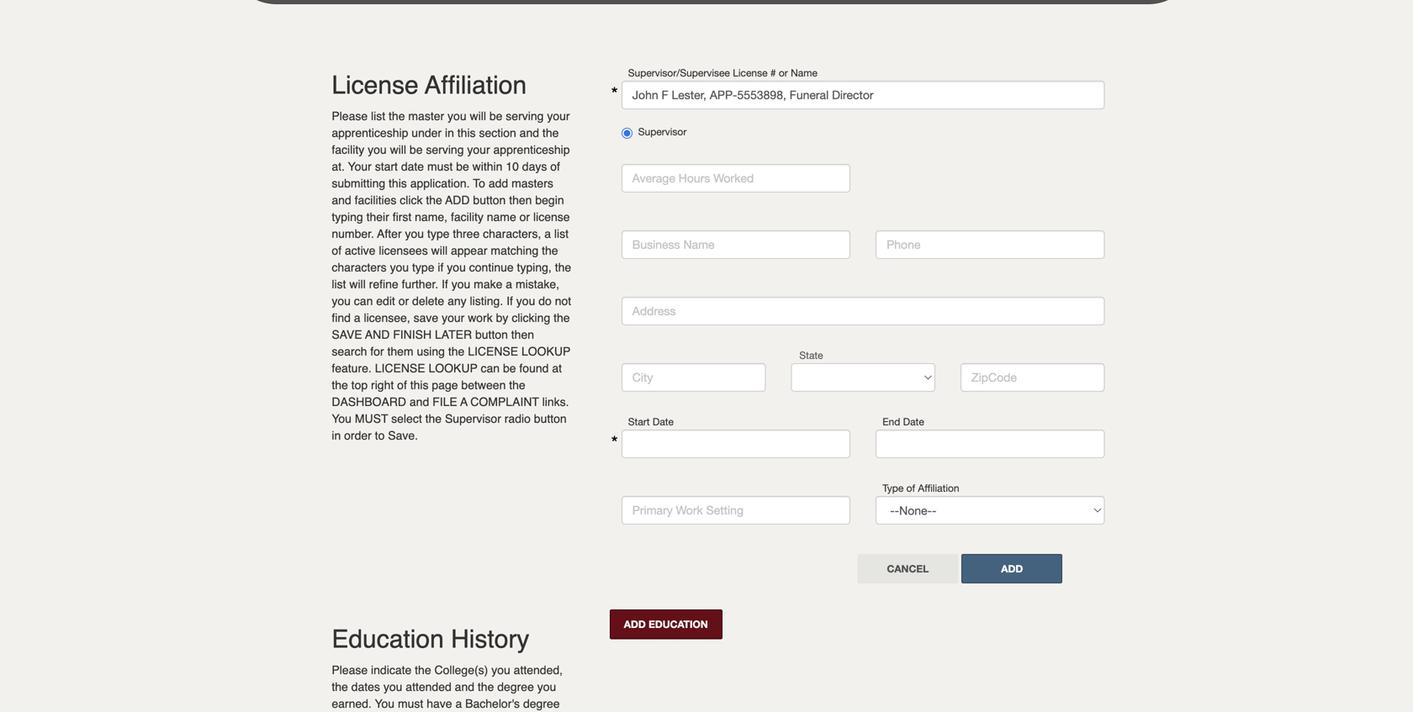 Task type: locate. For each thing, give the bounding box(es) containing it.
1 horizontal spatial serving
[[506, 109, 544, 123]]

if
[[442, 278, 448, 291], [507, 294, 513, 308]]

or right edit
[[399, 294, 409, 308]]

or
[[779, 67, 788, 79], [520, 210, 530, 224], [399, 294, 409, 308]]

lookup up at
[[522, 345, 571, 358]]

2 please from the top
[[332, 664, 368, 677]]

section
[[479, 126, 516, 140]]

name
[[791, 67, 818, 79], [683, 238, 715, 252]]

under
[[412, 126, 442, 140]]

list down license
[[554, 227, 569, 241]]

primary work setting
[[632, 504, 744, 517]]

1 horizontal spatial you
[[375, 698, 395, 711]]

please up your
[[332, 109, 368, 123]]

must up application.
[[427, 160, 453, 173]]

can left edit
[[354, 294, 373, 308]]

0 horizontal spatial license
[[375, 362, 425, 375]]

1 vertical spatial affiliation
[[918, 482, 960, 494]]

1 horizontal spatial date
[[903, 416, 924, 428]]

facility up "three"
[[451, 210, 484, 224]]

1 horizontal spatial list
[[371, 109, 385, 123]]

0 horizontal spatial must
[[398, 698, 423, 711]]

1 horizontal spatial name
[[791, 67, 818, 79]]

and
[[520, 126, 539, 140], [332, 193, 351, 207], [410, 395, 429, 409], [455, 681, 475, 694]]

edit
[[376, 294, 395, 308]]

0 horizontal spatial list
[[332, 278, 346, 291]]

0 vertical spatial license
[[468, 345, 518, 358]]

0 horizontal spatial you
[[332, 412, 352, 426]]

the up days
[[543, 126, 559, 140]]

supervisor up average
[[638, 126, 687, 137]]

dashboard
[[332, 395, 406, 409]]

license left # at right top
[[733, 67, 768, 79]]

application.
[[410, 177, 470, 190]]

then down masters
[[509, 193, 532, 207]]

city
[[632, 371, 653, 384]]

10
[[506, 160, 519, 173]]

master
[[408, 109, 444, 123]]

license
[[468, 345, 518, 358], [375, 362, 425, 375]]

1 horizontal spatial or
[[520, 210, 530, 224]]

must
[[427, 160, 453, 173], [398, 698, 423, 711]]

list down characters
[[332, 278, 346, 291]]

find
[[332, 311, 351, 325]]

Business Name text field
[[622, 231, 851, 259]]

type up further.
[[412, 261, 435, 274]]

must down attended
[[398, 698, 423, 711]]

you inside please indicate the college(s) you attended, the dates you attended and the degree you earned. you must have a bachelor's degr
[[375, 698, 395, 711]]

1 horizontal spatial this
[[410, 379, 429, 392]]

#
[[771, 67, 776, 79]]

hours
[[679, 171, 710, 185]]

name right # at right top
[[791, 67, 818, 79]]

button down add
[[473, 193, 506, 207]]

1 horizontal spatial must
[[427, 160, 453, 173]]

Primary Work Setting text field
[[622, 496, 851, 525]]

appear
[[451, 244, 488, 257]]

can
[[354, 294, 373, 308], [481, 362, 500, 375]]

None radio
[[622, 128, 632, 139]]

please up dates
[[332, 664, 368, 677]]

dates
[[351, 681, 380, 694]]

the up bachelor's
[[478, 681, 494, 694]]

1 please from the top
[[332, 109, 368, 123]]

1 horizontal spatial affiliation
[[918, 482, 960, 494]]

can up between
[[481, 362, 500, 375]]

worked
[[714, 171, 754, 185]]

0 vertical spatial your
[[547, 109, 570, 123]]

0 vertical spatial in
[[445, 126, 454, 140]]

not
[[555, 294, 571, 308]]

license down by
[[468, 345, 518, 358]]

a down license
[[545, 227, 551, 241]]

the up attended
[[415, 664, 431, 677]]

be left found
[[503, 362, 516, 375]]

2 horizontal spatial your
[[547, 109, 570, 123]]

matching
[[491, 244, 539, 257]]

will up start
[[390, 143, 406, 156]]

in right under
[[445, 126, 454, 140]]

the up typing,
[[542, 244, 558, 257]]

2 horizontal spatial list
[[554, 227, 569, 241]]

you down dates
[[375, 698, 395, 711]]

please inside please indicate the college(s) you attended, the dates you attended and the degree you earned. you must have a bachelor's degr
[[332, 664, 368, 677]]

zipcode
[[972, 371, 1017, 384]]

1 horizontal spatial in
[[445, 126, 454, 140]]

1 vertical spatial can
[[481, 362, 500, 375]]

type down name,
[[427, 227, 450, 241]]

type
[[427, 227, 450, 241], [412, 261, 435, 274]]

license up master
[[332, 71, 419, 100]]

0 horizontal spatial lookup
[[429, 362, 478, 375]]

Phone text field
[[876, 231, 1105, 259]]

license down them
[[375, 362, 425, 375]]

will down characters
[[349, 278, 366, 291]]

will up if
[[431, 244, 448, 257]]

masters
[[512, 177, 553, 190]]

phone
[[887, 238, 921, 252]]

your up 'within'
[[467, 143, 490, 156]]

feature.
[[332, 362, 372, 375]]

0 horizontal spatial facility
[[332, 143, 364, 156]]

apprenticeship
[[332, 126, 408, 140], [493, 143, 570, 156]]

lookup up page
[[429, 362, 478, 375]]

supervisor down the a
[[445, 412, 501, 426]]

please list the master you will be serving your apprenticeship under in this section and the facility you will be serving your apprenticeship at. your start date must be within 10 days of submitting this application. to add masters and facilities click the add button then begin typing their first name, facility name or license number. after you type three characters, a list of active licensees will appear matching the characters you type if you continue typing, the list will refine further. if you make a mistake, you can edit or delete any listing. if you do not find a licensee, save your work by clicking the save and finish later button then search for them using the license lookup feature. license lookup can be found at the top right of this page between the dashboard and file a complaint links. you must select the supervisor radio button in order to save.
[[332, 109, 571, 443]]

date right end
[[903, 416, 924, 428]]

license
[[533, 210, 570, 224]]

1 horizontal spatial lookup
[[522, 345, 571, 358]]

0 vertical spatial name
[[791, 67, 818, 79]]

if down if
[[442, 278, 448, 291]]

or up "characters,"
[[520, 210, 530, 224]]

1 vertical spatial list
[[554, 227, 569, 241]]

and up typing
[[332, 193, 351, 207]]

date right the 'start'
[[653, 416, 674, 428]]

earned.
[[332, 698, 372, 711]]

work
[[676, 504, 703, 517]]

2 horizontal spatial or
[[779, 67, 788, 79]]

you inside please list the master you will be serving your apprenticeship under in this section and the facility you will be serving your apprenticeship at. your start date must be within 10 days of submitting this application. to add masters and facilities click the add button then begin typing their first name, facility name or license number. after you type three characters, a list of active licensees will appear matching the characters you type if you continue typing, the list will refine further. if you make a mistake, you can edit or delete any listing. if you do not find a licensee, save your work by clicking the save and finish later button then search for them using the license lookup feature. license lookup can be found at the top right of this page between the dashboard and file a complaint links. you must select the supervisor radio button in order to save.
[[332, 412, 352, 426]]

supervisor
[[638, 126, 687, 137], [445, 412, 501, 426]]

serving down under
[[426, 143, 464, 156]]

this down start
[[389, 177, 407, 190]]

of down number.
[[332, 244, 342, 257]]

1 vertical spatial your
[[467, 143, 490, 156]]

attended
[[406, 681, 452, 694]]

0 horizontal spatial or
[[399, 294, 409, 308]]

you down licensees
[[390, 261, 409, 274]]

will
[[470, 109, 486, 123], [390, 143, 406, 156], [431, 244, 448, 257], [349, 278, 366, 291]]

bachelor's
[[465, 698, 520, 711]]

you up any at the left of the page
[[452, 278, 471, 291]]

0 vertical spatial apprenticeship
[[332, 126, 408, 140]]

date for end date
[[903, 416, 924, 428]]

1 vertical spatial serving
[[426, 143, 464, 156]]

in
[[445, 126, 454, 140], [332, 429, 341, 443]]

the down file
[[425, 412, 442, 426]]

0 horizontal spatial supervisor
[[445, 412, 501, 426]]

begin
[[535, 193, 564, 207]]

and down college(s)
[[455, 681, 475, 694]]

facility up at.
[[332, 143, 364, 156]]

a
[[545, 227, 551, 241], [506, 278, 512, 291], [354, 311, 361, 325], [456, 698, 462, 711]]

you
[[448, 109, 467, 123], [368, 143, 387, 156], [405, 227, 424, 241], [390, 261, 409, 274], [447, 261, 466, 274], [452, 278, 471, 291], [332, 294, 351, 308], [516, 294, 535, 308], [491, 664, 510, 677], [383, 681, 402, 694], [537, 681, 556, 694]]

0 horizontal spatial date
[[653, 416, 674, 428]]

you up clicking
[[516, 294, 535, 308]]

1 date from the left
[[653, 416, 674, 428]]

2 vertical spatial or
[[399, 294, 409, 308]]

1 horizontal spatial facility
[[451, 210, 484, 224]]

and up the select
[[410, 395, 429, 409]]

0 vertical spatial you
[[332, 412, 352, 426]]

in left order
[[332, 429, 341, 443]]

the up name,
[[426, 193, 442, 207]]

serving
[[506, 109, 544, 123], [426, 143, 464, 156]]

0 horizontal spatial in
[[332, 429, 341, 443]]

a right make
[[506, 278, 512, 291]]

0 horizontal spatial if
[[442, 278, 448, 291]]

0 horizontal spatial name
[[683, 238, 715, 252]]

a right have
[[456, 698, 462, 711]]

0 vertical spatial affiliation
[[425, 71, 527, 100]]

1 horizontal spatial license
[[468, 345, 518, 358]]

name right the business
[[683, 238, 715, 252]]

ZipCode text field
[[961, 363, 1105, 392]]

None button
[[858, 554, 959, 584], [962, 554, 1063, 584], [610, 610, 722, 640], [858, 554, 959, 584], [962, 554, 1063, 584], [610, 610, 722, 640]]

supervisor inside please list the master you will be serving your apprenticeship under in this section and the facility you will be serving your apprenticeship at. your start date must be within 10 days of submitting this application. to add masters and facilities click the add button then begin typing their first name, facility name or license number. after you type three characters, a list of active licensees will appear matching the characters you type if you continue typing, the list will refine further. if you make a mistake, you can edit or delete any listing. if you do not find a licensee, save your work by clicking the save and finish later button then search for them using the license lookup feature. license lookup can be found at the top right of this page between the dashboard and file a complaint links. you must select the supervisor radio button in order to save.
[[445, 412, 501, 426]]

1 vertical spatial name
[[683, 238, 715, 252]]

must inside please indicate the college(s) you attended, the dates you attended and the degree you earned. you must have a bachelor's degr
[[398, 698, 423, 711]]

list
[[371, 109, 385, 123], [554, 227, 569, 241], [332, 278, 346, 291]]

date
[[653, 416, 674, 428], [903, 416, 924, 428]]

2 vertical spatial this
[[410, 379, 429, 392]]

button
[[473, 193, 506, 207], [475, 328, 508, 342], [534, 412, 567, 426]]

1 vertical spatial then
[[511, 328, 534, 342]]

you down indicate
[[383, 681, 402, 694]]

to
[[375, 429, 385, 443]]

0 horizontal spatial your
[[442, 311, 465, 325]]

radio
[[505, 412, 531, 426]]

affiliation right the type
[[918, 482, 960, 494]]

Average Hours Worked number field
[[622, 164, 851, 193]]

the
[[389, 109, 405, 123], [543, 126, 559, 140], [426, 193, 442, 207], [542, 244, 558, 257], [555, 261, 571, 274], [554, 311, 570, 325], [448, 345, 465, 358], [332, 379, 348, 392], [509, 379, 526, 392], [425, 412, 442, 426], [415, 664, 431, 677], [332, 681, 348, 694], [478, 681, 494, 694]]

facility
[[332, 143, 364, 156], [451, 210, 484, 224]]

at
[[552, 362, 562, 375]]

apprenticeship up your
[[332, 126, 408, 140]]

if up by
[[507, 294, 513, 308]]

1 vertical spatial supervisor
[[445, 412, 501, 426]]

1 vertical spatial this
[[389, 177, 407, 190]]

affiliation up section
[[425, 71, 527, 100]]

you
[[332, 412, 352, 426], [375, 698, 395, 711]]

list left master
[[371, 109, 385, 123]]

2 vertical spatial list
[[332, 278, 346, 291]]

of right days
[[550, 160, 560, 173]]

search
[[332, 345, 367, 358]]

1 vertical spatial facility
[[451, 210, 484, 224]]

1 vertical spatial must
[[398, 698, 423, 711]]

add
[[489, 177, 508, 190]]

1 horizontal spatial apprenticeship
[[493, 143, 570, 156]]

history
[[451, 625, 530, 654]]

you up order
[[332, 412, 352, 426]]

button down by
[[475, 328, 508, 342]]

you up licensees
[[405, 227, 424, 241]]

0 vertical spatial if
[[442, 278, 448, 291]]

business
[[632, 238, 680, 252]]

0 horizontal spatial this
[[389, 177, 407, 190]]

2 horizontal spatial this
[[457, 126, 476, 140]]

then down clicking
[[511, 328, 534, 342]]

1 horizontal spatial your
[[467, 143, 490, 156]]

file
[[433, 395, 457, 409]]

the down not
[[554, 311, 570, 325]]

please inside please list the master you will be serving your apprenticeship under in this section and the facility you will be serving your apprenticeship at. your start date must be within 10 days of submitting this application. to add masters and facilities click the add button then begin typing their first name, facility name or license number. after you type three characters, a list of active licensees will appear matching the characters you type if you continue typing, the list will refine further. if you make a mistake, you can edit or delete any listing. if you do not find a licensee, save your work by clicking the save and finish later button then search for them using the license lookup feature. license lookup can be found at the top right of this page between the dashboard and file a complaint links. you must select the supervisor radio button in order to save.
[[332, 109, 368, 123]]

2 date from the left
[[903, 416, 924, 428]]

0 vertical spatial must
[[427, 160, 453, 173]]

serving up section
[[506, 109, 544, 123]]

button down links.
[[534, 412, 567, 426]]

1 horizontal spatial supervisor
[[638, 126, 687, 137]]

and inside please indicate the college(s) you attended, the dates you attended and the degree you earned. you must have a bachelor's degr
[[455, 681, 475, 694]]

page
[[432, 379, 458, 392]]

0 vertical spatial facility
[[332, 143, 364, 156]]

facilities
[[355, 193, 397, 207]]

please for license affiliation
[[332, 109, 368, 123]]

save
[[332, 328, 362, 342]]

be up section
[[490, 109, 503, 123]]

business name
[[632, 238, 715, 252]]

please for education history
[[332, 664, 368, 677]]

1 vertical spatial please
[[332, 664, 368, 677]]

1 vertical spatial license
[[375, 362, 425, 375]]

0 vertical spatial this
[[457, 126, 476, 140]]

1 vertical spatial in
[[332, 429, 341, 443]]

1 vertical spatial you
[[375, 698, 395, 711]]

top
[[351, 379, 368, 392]]

1 vertical spatial apprenticeship
[[493, 143, 570, 156]]

1 vertical spatial if
[[507, 294, 513, 308]]

or right # at right top
[[779, 67, 788, 79]]

your up 'later'
[[442, 311, 465, 325]]

0 horizontal spatial can
[[354, 294, 373, 308]]

apprenticeship up days
[[493, 143, 570, 156]]

0 vertical spatial can
[[354, 294, 373, 308]]

a right 'find'
[[354, 311, 361, 325]]

this left section
[[457, 126, 476, 140]]

your up days
[[547, 109, 570, 123]]

this left page
[[410, 379, 429, 392]]

start
[[628, 416, 650, 428]]

the left master
[[389, 109, 405, 123]]

0 vertical spatial please
[[332, 109, 368, 123]]

license
[[733, 67, 768, 79], [332, 71, 419, 100]]

the left the top
[[332, 379, 348, 392]]



Task type: vqa. For each thing, say whether or not it's contained in the screenshot.
topmost Line
no



Task type: describe. For each thing, give the bounding box(es) containing it.
finish
[[393, 328, 432, 342]]

end date
[[883, 416, 924, 428]]

End Date text field
[[876, 430, 1105, 459]]

the right typing,
[[555, 261, 571, 274]]

indicate
[[371, 664, 412, 677]]

be left 'within'
[[456, 160, 469, 173]]

have
[[427, 698, 452, 711]]

City text field
[[622, 363, 766, 392]]

typing
[[332, 210, 363, 224]]

supervisor/supervisee license # or name
[[628, 67, 818, 79]]

you up start
[[368, 143, 387, 156]]

the up earned.
[[332, 681, 348, 694]]

Supervisor/Supervisee License # or Name text field
[[622, 81, 1105, 109]]

active
[[345, 244, 376, 257]]

0 vertical spatial or
[[779, 67, 788, 79]]

links.
[[542, 395, 569, 409]]

1 horizontal spatial license
[[733, 67, 768, 79]]

type
[[883, 482, 904, 494]]

0 horizontal spatial serving
[[426, 143, 464, 156]]

days
[[522, 160, 547, 173]]

first
[[393, 210, 412, 224]]

you right if
[[447, 261, 466, 274]]

you up 'find'
[[332, 294, 351, 308]]

0 vertical spatial lookup
[[522, 345, 571, 358]]

license affiliation
[[332, 71, 527, 100]]

0 horizontal spatial affiliation
[[425, 71, 527, 100]]

the up complaint
[[509, 379, 526, 392]]

three
[[453, 227, 480, 241]]

a inside please indicate the college(s) you attended, the dates you attended and the degree you earned. you must have a bachelor's degr
[[456, 698, 462, 711]]

of right the type
[[907, 482, 915, 494]]

your
[[348, 160, 372, 173]]

by
[[496, 311, 509, 325]]

do
[[539, 294, 552, 308]]

order
[[344, 429, 372, 443]]

typing,
[[517, 261, 552, 274]]

1 vertical spatial lookup
[[429, 362, 478, 375]]

date
[[401, 160, 424, 173]]

2 vertical spatial button
[[534, 412, 567, 426]]

0 vertical spatial type
[[427, 227, 450, 241]]

degree
[[497, 681, 534, 694]]

add
[[445, 193, 470, 207]]

their
[[366, 210, 389, 224]]

1 vertical spatial or
[[520, 210, 530, 224]]

0 vertical spatial serving
[[506, 109, 544, 123]]

1 vertical spatial type
[[412, 261, 435, 274]]

characters,
[[483, 227, 541, 241]]

found
[[519, 362, 549, 375]]

please indicate the college(s) you attended, the dates you attended and the degree you earned. you must have a bachelor's degr
[[332, 664, 572, 713]]

start
[[375, 160, 398, 173]]

0 horizontal spatial apprenticeship
[[332, 126, 408, 140]]

1 horizontal spatial if
[[507, 294, 513, 308]]

at.
[[332, 160, 345, 173]]

for
[[370, 345, 384, 358]]

save
[[414, 311, 438, 325]]

and
[[365, 328, 390, 342]]

primary
[[632, 504, 673, 517]]

0 vertical spatial then
[[509, 193, 532, 207]]

1 horizontal spatial can
[[481, 362, 500, 375]]

continue
[[469, 261, 514, 274]]

Address text field
[[622, 297, 1105, 326]]

of right right
[[397, 379, 407, 392]]

name
[[487, 210, 516, 224]]

between
[[461, 379, 506, 392]]

licensees
[[379, 244, 428, 257]]

end
[[883, 416, 900, 428]]

0 horizontal spatial license
[[332, 71, 419, 100]]

using
[[417, 345, 445, 358]]

date for start date
[[653, 416, 674, 428]]

complaint
[[471, 395, 539, 409]]

Start Date text field
[[622, 430, 851, 459]]

submitting
[[332, 177, 385, 190]]

0 vertical spatial list
[[371, 109, 385, 123]]

average hours worked
[[632, 171, 754, 185]]

after
[[377, 227, 402, 241]]

you right master
[[448, 109, 467, 123]]

if
[[438, 261, 444, 274]]

to
[[473, 177, 485, 190]]

and right section
[[520, 126, 539, 140]]

name,
[[415, 210, 448, 224]]

must
[[355, 412, 388, 426]]

must inside please list the master you will be serving your apprenticeship under in this section and the facility you will be serving your apprenticeship at. your start date must be within 10 days of submitting this application. to add masters and facilities click the add button then begin typing their first name, facility name or license number. after you type three characters, a list of active licensees will appear matching the characters you type if you continue typing, the list will refine further. if you make a mistake, you can edit or delete any listing. if you do not find a licensee, save your work by clicking the save and finish later button then search for them using the license lookup feature. license lookup can be found at the top right of this page between the dashboard and file a complaint links. you must select the supervisor radio button in order to save.
[[427, 160, 453, 173]]

listing.
[[470, 294, 503, 308]]

college(s)
[[435, 664, 488, 677]]

work
[[468, 311, 493, 325]]

supervisor/supervisee
[[628, 67, 730, 79]]

type of affiliation
[[883, 482, 960, 494]]

education
[[332, 625, 444, 654]]

will up section
[[470, 109, 486, 123]]

average
[[632, 171, 675, 185]]

1 vertical spatial button
[[475, 328, 508, 342]]

be up 'date'
[[410, 143, 423, 156]]

characters
[[332, 261, 387, 274]]

setting
[[706, 504, 744, 517]]

make
[[474, 278, 503, 291]]

right
[[371, 379, 394, 392]]

further.
[[402, 278, 438, 291]]

later
[[435, 328, 472, 342]]

any
[[448, 294, 467, 308]]

clicking
[[512, 311, 550, 325]]

state
[[800, 350, 823, 361]]

click
[[400, 193, 423, 207]]

you up degree
[[491, 664, 510, 677]]

you down the attended,
[[537, 681, 556, 694]]

delete
[[412, 294, 444, 308]]

the down 'later'
[[448, 345, 465, 358]]

attended,
[[514, 664, 563, 677]]

start date
[[628, 416, 674, 428]]

0 vertical spatial supervisor
[[638, 126, 687, 137]]

select
[[391, 412, 422, 426]]

address
[[632, 304, 676, 318]]

0 vertical spatial button
[[473, 193, 506, 207]]

education history
[[332, 625, 530, 654]]

2 vertical spatial your
[[442, 311, 465, 325]]



